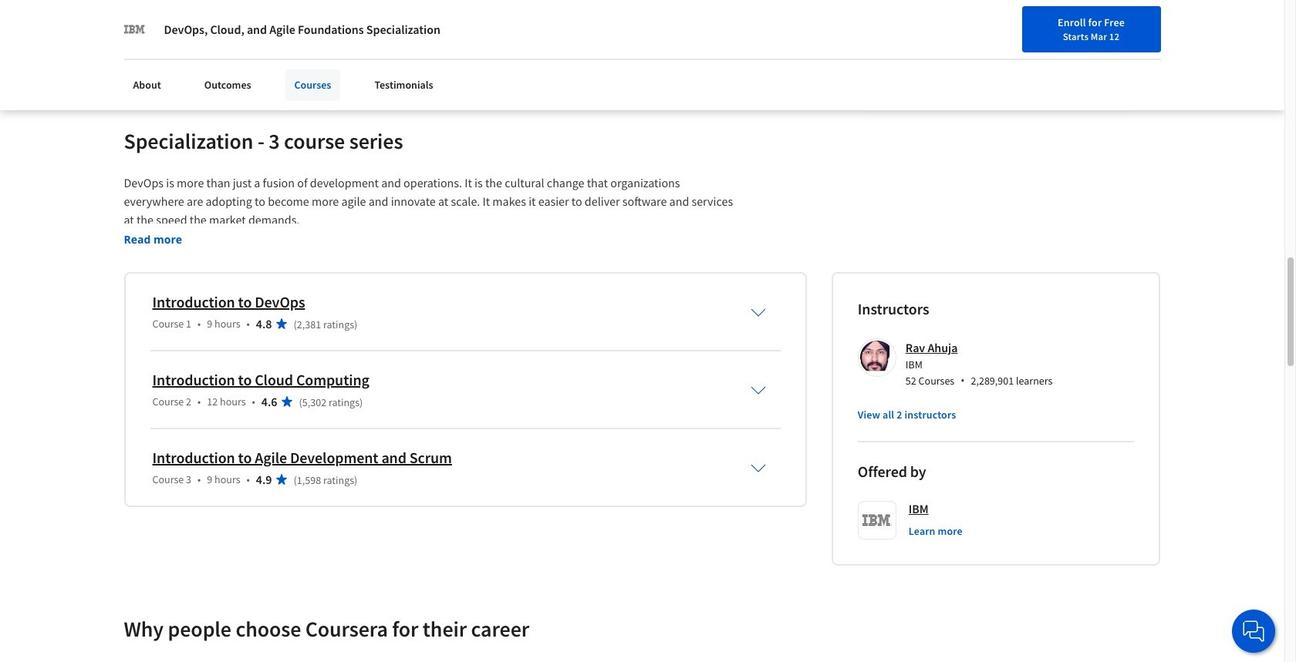 Task type: vqa. For each thing, say whether or not it's contained in the screenshot.
• inside Repeating design Module 5 • 2 hours to complete
no



Task type: locate. For each thing, give the bounding box(es) containing it.
None search field
[[220, 10, 591, 41]]

ibm image
[[124, 19, 145, 40]]



Task type: describe. For each thing, give the bounding box(es) containing it.
coursera career certificate image
[[869, 0, 1126, 94]]

rav ahuja image
[[860, 341, 894, 375]]



